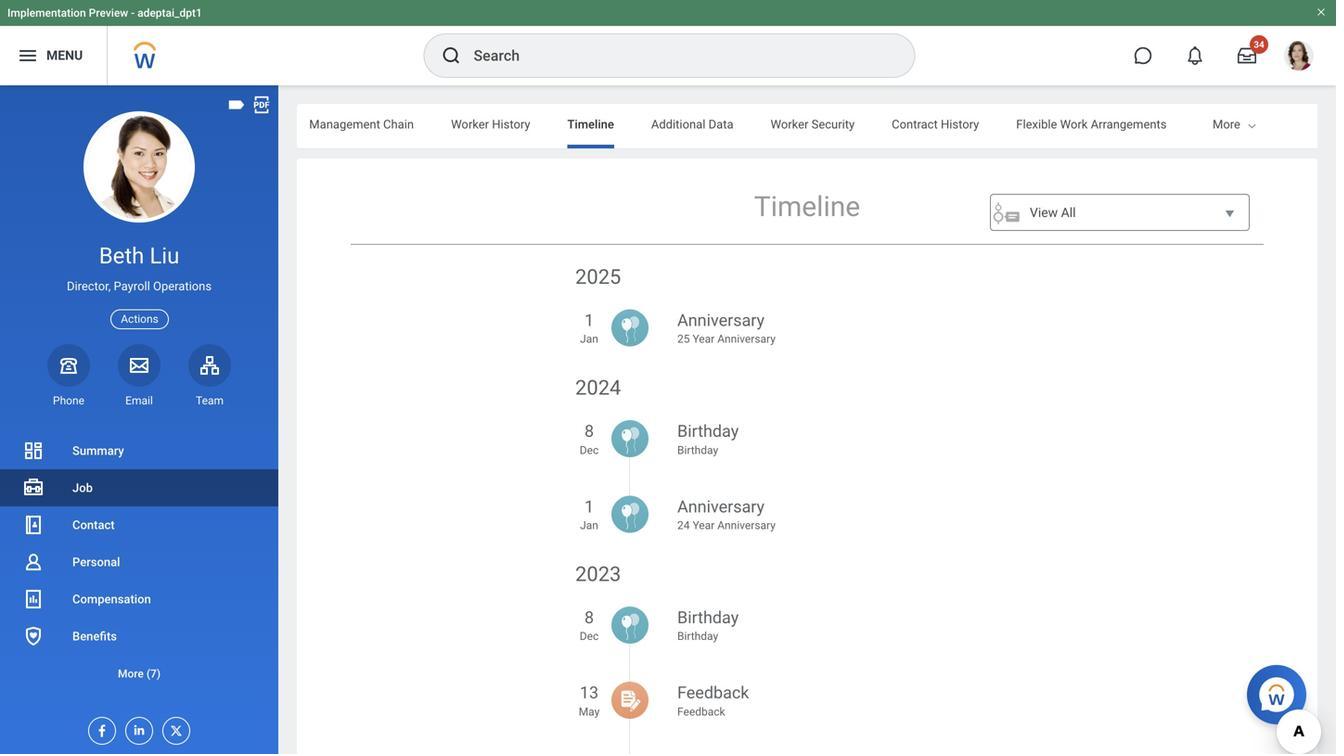 Task type: vqa. For each thing, say whether or not it's contained in the screenshot.


Task type: describe. For each thing, give the bounding box(es) containing it.
24
[[677, 519, 690, 532]]

2 birthday from the top
[[677, 444, 718, 457]]

profile logan mcneil image
[[1284, 41, 1314, 74]]

feedback inside the feedback feedback
[[677, 706, 725, 719]]

inbox large image
[[1238, 46, 1257, 65]]

implementation
[[7, 6, 86, 19]]

feedback feedback
[[677, 684, 749, 719]]

personal link
[[0, 544, 278, 581]]

view printable version (pdf) image
[[251, 95, 272, 115]]

1 feedback from the top
[[677, 684, 749, 703]]

work
[[1060, 117, 1088, 131]]

view all button
[[990, 194, 1250, 233]]

history for contract history
[[941, 117, 979, 131]]

email beth liu element
[[118, 393, 161, 408]]

benefits image
[[22, 625, 45, 648]]

worker history
[[451, 117, 530, 131]]

anniversary up 25
[[677, 311, 765, 330]]

worker security
[[771, 117, 855, 131]]

all
[[1061, 205, 1076, 220]]

search image
[[440, 45, 463, 67]]

may
[[579, 706, 600, 719]]

anniversary right 25
[[718, 333, 776, 346]]

jan for anniversary 25 year anniversary
[[580, 333, 598, 346]]

justify image
[[17, 45, 39, 67]]

8 dec for 2024
[[580, 422, 599, 457]]

2023
[[575, 562, 621, 587]]

linkedin image
[[126, 718, 147, 738]]

tag image
[[226, 95, 247, 115]]

operations
[[153, 279, 212, 293]]

email
[[125, 394, 153, 407]]

chain
[[383, 117, 414, 131]]

benefits link
[[0, 618, 278, 655]]

menu button
[[0, 26, 107, 85]]

mail image
[[128, 354, 150, 377]]

8 for 2024
[[585, 422, 594, 441]]

team link
[[188, 344, 231, 408]]

director,
[[67, 279, 111, 293]]

birthday birthday for 2024
[[677, 422, 739, 457]]

1 horizontal spatial timeline
[[754, 190, 860, 223]]

personal
[[72, 555, 120, 569]]

contact
[[72, 518, 115, 532]]

job link
[[0, 470, 278, 507]]

anniversary right 24
[[718, 519, 776, 532]]

security
[[812, 117, 855, 131]]

benefits
[[72, 630, 117, 644]]

2024 menu item
[[575, 375, 1039, 496]]

job image
[[22, 477, 45, 499]]

worker for worker security
[[771, 117, 809, 131]]

email button
[[118, 344, 161, 408]]

anniversary up 24
[[677, 497, 765, 517]]

team
[[196, 394, 224, 407]]

x image
[[163, 718, 184, 739]]

compensation image
[[22, 588, 45, 611]]

34
[[1254, 39, 1265, 50]]

1 for anniversary 24 year anniversary
[[585, 497, 594, 517]]

anniversary 24 year anniversary
[[677, 497, 776, 532]]

beth liu
[[99, 243, 179, 269]]

close environment banner image
[[1316, 6, 1327, 18]]

year for anniversary 25 year anniversary
[[693, 333, 715, 346]]

preview
[[89, 6, 128, 19]]

management chain
[[309, 117, 414, 131]]

navigation pane region
[[0, 85, 278, 754]]

contact link
[[0, 507, 278, 544]]

view all
[[1030, 205, 1076, 220]]

phone image
[[56, 354, 82, 377]]

beth
[[99, 243, 144, 269]]

birthday birthday for 2023
[[677, 608, 739, 643]]

menu containing 2025
[[575, 254, 1039, 754]]

additional data
[[651, 117, 734, 131]]

(7)
[[146, 668, 161, 681]]

phone button
[[47, 344, 90, 408]]

2025 menu item
[[575, 264, 1039, 385]]

13 may
[[579, 684, 600, 719]]

2024
[[575, 376, 621, 400]]

anniversary 25 year anniversary
[[677, 311, 776, 346]]

year for anniversary 24 year anniversary
[[693, 519, 715, 532]]

more for more
[[1213, 117, 1241, 131]]

-
[[131, 6, 135, 19]]



Task type: locate. For each thing, give the bounding box(es) containing it.
more (7) button
[[0, 663, 278, 685]]

team beth liu element
[[188, 393, 231, 408]]

8
[[585, 422, 594, 441], [585, 608, 594, 628]]

0 vertical spatial year
[[693, 333, 715, 346]]

menu
[[575, 254, 1039, 754]]

dec up 13
[[580, 630, 599, 643]]

2 worker from the left
[[771, 117, 809, 131]]

timeline
[[568, 117, 614, 131], [754, 190, 860, 223]]

2 8 from the top
[[585, 608, 594, 628]]

8 inside 2024 menu item
[[585, 422, 594, 441]]

adeptai_dpt1
[[137, 6, 202, 19]]

1 vertical spatial timeline
[[754, 190, 860, 223]]

management
[[309, 117, 380, 131]]

worker down search image
[[451, 117, 489, 131]]

1 vertical spatial dec
[[580, 630, 599, 643]]

1 1 from the top
[[585, 311, 594, 330]]

2 1 from the top
[[585, 497, 594, 517]]

2023 menu item
[[575, 561, 1039, 682]]

compensation
[[72, 593, 151, 606]]

dec inside 2023 menu item
[[580, 630, 599, 643]]

1 jan
[[580, 311, 598, 346], [580, 497, 598, 532]]

menu
[[46, 48, 83, 63]]

1 history from the left
[[492, 117, 530, 131]]

1 vertical spatial more
[[118, 668, 144, 681]]

1 worker from the left
[[451, 117, 489, 131]]

phone
[[53, 394, 84, 407]]

arrangements
[[1091, 117, 1167, 131]]

actions
[[121, 313, 159, 326]]

1 jan up 2023 on the left bottom of the page
[[580, 497, 598, 532]]

year inside anniversary 25 year anniversary
[[693, 333, 715, 346]]

history
[[492, 117, 530, 131], [941, 117, 979, 131]]

notifications large image
[[1186, 46, 1205, 65]]

1 8 dec from the top
[[580, 422, 599, 457]]

2 dec from the top
[[580, 630, 599, 643]]

1 jan from the top
[[580, 333, 598, 346]]

1 vertical spatial 8 dec
[[580, 608, 599, 643]]

summary image
[[22, 440, 45, 462]]

2025
[[575, 265, 621, 289]]

implementation preview -   adeptai_dpt1
[[7, 6, 202, 19]]

menu banner
[[0, 0, 1336, 85]]

2 feedback from the top
[[677, 706, 725, 719]]

13
[[580, 684, 599, 703]]

25
[[677, 333, 690, 346]]

1 horizontal spatial history
[[941, 117, 979, 131]]

dec down 2024
[[580, 444, 599, 457]]

facebook image
[[89, 718, 110, 739]]

1
[[585, 311, 594, 330], [585, 497, 594, 517]]

birthday birthday inside 2024 menu item
[[677, 422, 739, 457]]

year inside anniversary 24 year anniversary
[[693, 519, 715, 532]]

4 birthday from the top
[[677, 630, 718, 643]]

1 8 from the top
[[585, 422, 594, 441]]

0 horizontal spatial worker
[[451, 117, 489, 131]]

1 vertical spatial 8
[[585, 608, 594, 628]]

8 down 2024
[[585, 422, 594, 441]]

1 vertical spatial feedback
[[677, 706, 725, 719]]

0 vertical spatial feedback
[[677, 684, 749, 703]]

worker for worker history
[[451, 117, 489, 131]]

1 jan for anniversary 25 year anniversary
[[580, 311, 598, 346]]

view
[[1030, 205, 1058, 220]]

jan inside 2025 menu item
[[580, 333, 598, 346]]

summary link
[[0, 432, 278, 470]]

year
[[693, 333, 715, 346], [693, 519, 715, 532]]

1 vertical spatial year
[[693, 519, 715, 532]]

job
[[72, 481, 93, 495]]

0 horizontal spatial timeline
[[568, 117, 614, 131]]

3 birthday from the top
[[677, 608, 739, 628]]

1 inside 2025 menu item
[[585, 311, 594, 330]]

year right 24
[[693, 519, 715, 532]]

8 dec down 2024
[[580, 422, 599, 457]]

0 vertical spatial 1 jan
[[580, 311, 598, 346]]

8 down 2023 on the left bottom of the page
[[585, 608, 594, 628]]

0 vertical spatial 1
[[585, 311, 594, 330]]

0 vertical spatial dec
[[580, 444, 599, 457]]

tab list
[[0, 104, 1167, 148]]

birthday birthday up the feedback feedback
[[677, 608, 739, 643]]

0 vertical spatial jan
[[580, 333, 598, 346]]

contract
[[892, 117, 938, 131]]

payroll
[[114, 279, 150, 293]]

2 jan from the top
[[580, 519, 598, 532]]

Search Workday  search field
[[474, 35, 877, 76]]

1 dec from the top
[[580, 444, 599, 457]]

2 birthday birthday from the top
[[677, 608, 739, 643]]

feedback
[[677, 684, 749, 703], [677, 706, 725, 719]]

8 dec for 2023
[[580, 608, 599, 643]]

worker
[[451, 117, 489, 131], [771, 117, 809, 131]]

1 jan inside 2025 menu item
[[580, 311, 598, 346]]

8 dec inside 2023 menu item
[[580, 608, 599, 643]]

timeline inside tab list
[[568, 117, 614, 131]]

1 for anniversary 25 year anniversary
[[585, 311, 594, 330]]

dec for 2023
[[580, 630, 599, 643]]

dec
[[580, 444, 599, 457], [580, 630, 599, 643]]

0 horizontal spatial history
[[492, 117, 530, 131]]

1 jan for anniversary 24 year anniversary
[[580, 497, 598, 532]]

worker left security
[[771, 117, 809, 131]]

1 year from the top
[[693, 333, 715, 346]]

more (7)
[[118, 668, 161, 681]]

view team image
[[199, 354, 221, 377]]

0 vertical spatial timeline
[[568, 117, 614, 131]]

more down "inbox large" icon
[[1213, 117, 1241, 131]]

jan for anniversary 24 year anniversary
[[580, 519, 598, 532]]

0 vertical spatial 8
[[585, 422, 594, 441]]

1 vertical spatial 1 jan
[[580, 497, 598, 532]]

actions button
[[111, 310, 169, 329]]

more for more (7)
[[118, 668, 144, 681]]

tab list containing management chain
[[0, 104, 1167, 148]]

birthday
[[677, 422, 739, 441], [677, 444, 718, 457], [677, 608, 739, 628], [677, 630, 718, 643]]

flexible work arrangements
[[1016, 117, 1167, 131]]

timeline left additional
[[568, 117, 614, 131]]

1 horizontal spatial more
[[1213, 117, 1241, 131]]

birthday birthday inside 2023 menu item
[[677, 608, 739, 643]]

8 for 2023
[[585, 608, 594, 628]]

contract history
[[892, 117, 979, 131]]

0 horizontal spatial more
[[118, 668, 144, 681]]

1 jan down 2025
[[580, 311, 598, 346]]

summary
[[72, 444, 124, 458]]

2 8 dec from the top
[[580, 608, 599, 643]]

timeline down worker security
[[754, 190, 860, 223]]

1 vertical spatial jan
[[580, 519, 598, 532]]

phone beth liu element
[[47, 393, 90, 408]]

8 dec
[[580, 422, 599, 457], [580, 608, 599, 643]]

0 vertical spatial birthday birthday
[[677, 422, 739, 457]]

more inside dropdown button
[[118, 668, 144, 681]]

flexible
[[1016, 117, 1057, 131]]

1 horizontal spatial worker
[[771, 117, 809, 131]]

2 1 jan from the top
[[580, 497, 598, 532]]

jan up 2024
[[580, 333, 598, 346]]

personal image
[[22, 551, 45, 574]]

history for worker history
[[492, 117, 530, 131]]

dec inside 2024 menu item
[[580, 444, 599, 457]]

8 dec inside 2024 menu item
[[580, 422, 599, 457]]

jan
[[580, 333, 598, 346], [580, 519, 598, 532]]

8 dec down 2023 on the left bottom of the page
[[580, 608, 599, 643]]

more
[[1213, 117, 1241, 131], [118, 668, 144, 681]]

list
[[0, 432, 278, 692]]

0 vertical spatial 8 dec
[[580, 422, 599, 457]]

more (7) button
[[0, 655, 278, 692]]

1 1 jan from the top
[[580, 311, 598, 346]]

2 history from the left
[[941, 117, 979, 131]]

liu
[[150, 243, 179, 269]]

anniversary
[[677, 311, 765, 330], [718, 333, 776, 346], [677, 497, 765, 517], [718, 519, 776, 532]]

compensation link
[[0, 581, 278, 618]]

1 down 2025
[[585, 311, 594, 330]]

additional
[[651, 117, 706, 131]]

0 vertical spatial more
[[1213, 117, 1241, 131]]

34 button
[[1227, 35, 1269, 76]]

1 birthday birthday from the top
[[677, 422, 739, 457]]

jan up 2023 on the left bottom of the page
[[580, 519, 598, 532]]

data
[[709, 117, 734, 131]]

1 vertical spatial birthday birthday
[[677, 608, 739, 643]]

1 up 2023 on the left bottom of the page
[[585, 497, 594, 517]]

birthday birthday up anniversary 24 year anniversary
[[677, 422, 739, 457]]

8 inside 2023 menu item
[[585, 608, 594, 628]]

1 vertical spatial 1
[[585, 497, 594, 517]]

birthday birthday
[[677, 422, 739, 457], [677, 608, 739, 643]]

contact image
[[22, 514, 45, 536]]

more left (7)
[[118, 668, 144, 681]]

director, payroll operations
[[67, 279, 212, 293]]

year right 25
[[693, 333, 715, 346]]

dec for 2024
[[580, 444, 599, 457]]

1 birthday from the top
[[677, 422, 739, 441]]

list containing summary
[[0, 432, 278, 692]]

2 year from the top
[[693, 519, 715, 532]]



